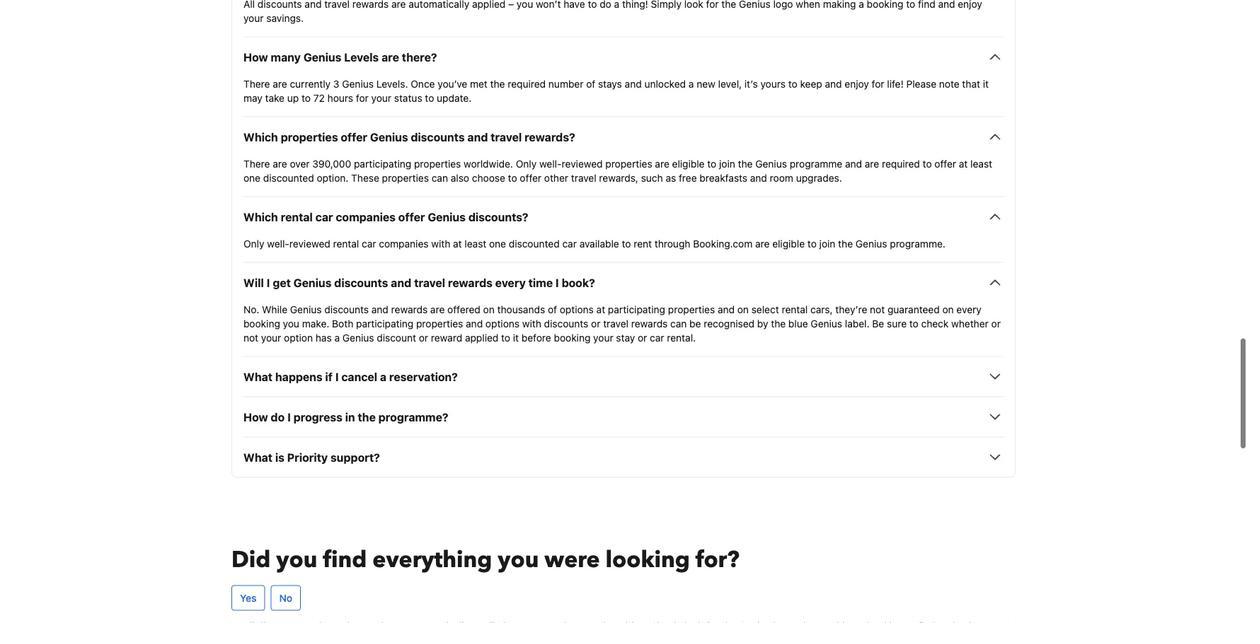 Task type: locate. For each thing, give the bounding box(es) containing it.
find inside all discounts and travel rewards are automatically applied – you won't have to do a thing! simply look for the genius logo when making a booking to find and enjoy your savings.
[[918, 0, 936, 9]]

0 vertical spatial how
[[243, 50, 268, 64]]

yours
[[761, 78, 786, 89]]

the
[[722, 0, 736, 9], [490, 78, 505, 89], [738, 158, 753, 169], [838, 238, 853, 249], [771, 318, 786, 329], [358, 410, 376, 424]]

options down book?
[[560, 304, 594, 315]]

on up the recognised
[[737, 304, 749, 315]]

car down which rental car companies offer genius discounts?
[[362, 238, 376, 249]]

1 horizontal spatial options
[[560, 304, 594, 315]]

1 vertical spatial for
[[872, 78, 884, 89]]

0 horizontal spatial not
[[243, 332, 258, 344]]

the up they're
[[838, 238, 853, 249]]

or left reward
[[419, 332, 428, 344]]

1 vertical spatial least
[[465, 238, 486, 249]]

or right whether
[[991, 318, 1001, 329]]

1 horizontal spatial find
[[918, 0, 936, 9]]

1 vertical spatial can
[[670, 318, 687, 329]]

0 vertical spatial find
[[918, 0, 936, 9]]

priority
[[287, 451, 328, 464]]

for right look
[[706, 0, 719, 9]]

2 which from the top
[[243, 210, 278, 224]]

0 vertical spatial reviewed
[[562, 158, 603, 169]]

the right "met"
[[490, 78, 505, 89]]

0 vertical spatial one
[[243, 172, 260, 184]]

number
[[549, 78, 584, 89]]

enjoy inside there are currently 3 genius levels. once you've met the required number of stays and unlocked a new level, it's yours to keep and enjoy for life! please note that it may take up to 72 hours for your status to update.
[[845, 78, 869, 89]]

1 horizontal spatial join
[[819, 238, 836, 249]]

1 vertical spatial rental
[[333, 238, 359, 249]]

or
[[591, 318, 601, 329], [991, 318, 1001, 329], [419, 332, 428, 344], [638, 332, 647, 344]]

rewards inside dropdown button
[[448, 276, 493, 289]]

companies down which rental car companies offer genius discounts?
[[379, 238, 429, 249]]

which up will in the left of the page
[[243, 210, 278, 224]]

travel inside all discounts and travel rewards are automatically applied – you won't have to do a thing! simply look for the genius logo when making a booking to find and enjoy your savings.
[[324, 0, 350, 9]]

choose
[[472, 172, 505, 184]]

2 vertical spatial at
[[596, 304, 605, 315]]

your inside there are currently 3 genius levels. once you've met the required number of stays and unlocked a new level, it's yours to keep and enjoy for life! please note that it may take up to 72 hours for your status to update.
[[371, 92, 392, 104]]

not
[[870, 304, 885, 315], [243, 332, 258, 344]]

travel inside dropdown button
[[414, 276, 445, 289]]

1 vertical spatial applied
[[465, 332, 499, 344]]

2 horizontal spatial on
[[942, 304, 954, 315]]

progress
[[293, 410, 342, 424]]

1 vertical spatial it
[[513, 332, 519, 344]]

0 vertical spatial companies
[[336, 210, 396, 224]]

travel up worldwide.
[[491, 130, 522, 144]]

1 vertical spatial companies
[[379, 238, 429, 249]]

1 how from the top
[[243, 50, 268, 64]]

on right the offered
[[483, 304, 495, 315]]

0 vertical spatial enjoy
[[958, 0, 982, 9]]

rental down over
[[281, 210, 313, 224]]

0 horizontal spatial do
[[271, 410, 285, 424]]

for left 'life!'
[[872, 78, 884, 89]]

1 which from the top
[[243, 130, 278, 144]]

how many genius levels are there? button
[[243, 48, 1004, 65]]

what inside "what is priority support?" dropdown button
[[243, 451, 273, 464]]

0 horizontal spatial eligible
[[672, 158, 705, 169]]

discounts inside dropdown button
[[411, 130, 465, 144]]

applied
[[472, 0, 506, 9], [465, 332, 499, 344]]

rewards inside all discounts and travel rewards are automatically applied – you won't have to do a thing! simply look for the genius logo when making a booking to find and enjoy your savings.
[[352, 0, 389, 9]]

offer inside which properties offer genius discounts and travel rewards? dropdown button
[[341, 130, 367, 144]]

genius down cars,
[[811, 318, 842, 329]]

0 horizontal spatial with
[[431, 238, 450, 249]]

did
[[231, 545, 271, 575]]

with inside no. while genius discounts and rewards are offered on thousands of options at participating properties and on select rental cars, they're not guaranteed on every booking you make. both participating properties and options with discounts or travel rewards can be recognised by the blue genius label. be sure to check whether or not your option has a genius discount or reward applied to it before booking your stay or car rental.
[[522, 318, 541, 329]]

you up option
[[283, 318, 299, 329]]

0 horizontal spatial rental
[[281, 210, 313, 224]]

of inside no. while genius discounts and rewards are offered on thousands of options at participating properties and on select rental cars, they're not guaranteed on every booking you make. both participating properties and options with discounts or travel rewards can be recognised by the blue genius label. be sure to check whether or not your option has a genius discount or reward applied to it before booking your stay or car rental.
[[548, 304, 557, 315]]

your down all
[[243, 12, 264, 24]]

what left happens
[[243, 370, 273, 384]]

0 vertical spatial only
[[516, 158, 537, 169]]

rewards up the offered
[[448, 276, 493, 289]]

0 vertical spatial required
[[508, 78, 546, 89]]

well-
[[539, 158, 562, 169], [267, 238, 289, 249]]

rental down which rental car companies offer genius discounts?
[[333, 238, 359, 249]]

0 vertical spatial join
[[719, 158, 735, 169]]

please
[[906, 78, 936, 89]]

of left stays
[[586, 78, 595, 89]]

rewards up levels
[[352, 0, 389, 9]]

car left available
[[562, 238, 577, 249]]

applied inside all discounts and travel rewards are automatically applied – you won't have to do a thing! simply look for the genius logo when making a booking to find and enjoy your savings.
[[472, 0, 506, 9]]

travel inside there are over 390,000 participating properties worldwide. only well-reviewed properties are eligible to join the genius programme and are required to offer at least one discounted option. these properties can also choose to offer other travel rewards, such as free breakfasts and room upgrades.
[[571, 172, 596, 184]]

required
[[508, 78, 546, 89], [882, 158, 920, 169]]

well- up get
[[267, 238, 289, 249]]

1 horizontal spatial one
[[489, 238, 506, 249]]

1 vertical spatial every
[[957, 304, 982, 315]]

time
[[529, 276, 553, 289]]

at inside no. while genius discounts and rewards are offered on thousands of options at participating properties and on select rental cars, they're not guaranteed on every booking you make. both participating properties and options with discounts or travel rewards can be recognised by the blue genius label. be sure to check whether or not your option has a genius discount or reward applied to it before booking your stay or car rental.
[[596, 304, 605, 315]]

booking down no.
[[243, 318, 280, 329]]

travel inside no. while genius discounts and rewards are offered on thousands of options at participating properties and on select rental cars, they're not guaranteed on every booking you make. both participating properties and options with discounts or travel rewards can be recognised by the blue genius label. be sure to check whether or not your option has a genius discount or reward applied to it before booking your stay or car rental.
[[603, 318, 629, 329]]

at inside there are over 390,000 participating properties worldwide. only well-reviewed properties are eligible to join the genius programme and are required to offer at least one discounted option. these properties can also choose to offer other travel rewards, such as free breakfasts and room upgrades.
[[959, 158, 968, 169]]

join inside there are over 390,000 participating properties worldwide. only well-reviewed properties are eligible to join the genius programme and are required to offer at least one discounted option. these properties can also choose to offer other travel rewards, such as free breakfasts and room upgrades.
[[719, 158, 735, 169]]

booking right making
[[867, 0, 904, 9]]

there left over
[[243, 158, 270, 169]]

are left the offered
[[430, 304, 445, 315]]

booking inside all discounts and travel rewards are automatically applied – you won't have to do a thing! simply look for the genius logo when making a booking to find and enjoy your savings.
[[867, 0, 904, 9]]

0 horizontal spatial on
[[483, 304, 495, 315]]

applied left –
[[472, 0, 506, 9]]

the right in
[[358, 410, 376, 424]]

which for which properties offer genius discounts and travel rewards?
[[243, 130, 278, 144]]

not down no.
[[243, 332, 258, 344]]

join up cars,
[[819, 238, 836, 249]]

i left get
[[267, 276, 270, 289]]

i right if
[[335, 370, 339, 384]]

genius inside there are over 390,000 participating properties worldwide. only well-reviewed properties are eligible to join the genius programme and are required to offer at least one discounted option. these properties can also choose to offer other travel rewards, such as free breakfasts and room upgrades.
[[755, 158, 787, 169]]

a inside there are currently 3 genius levels. once you've met the required number of stays and unlocked a new level, it's yours to keep and enjoy for life! please note that it may take up to 72 hours for your status to update.
[[689, 78, 694, 89]]

with up the will i get genius discounts and travel rewards every time i book?
[[431, 238, 450, 249]]

2 how from the top
[[243, 410, 268, 424]]

are left automatically
[[392, 0, 406, 9]]

travel inside dropdown button
[[491, 130, 522, 144]]

will i get genius discounts and travel rewards every time i book?
[[243, 276, 595, 289]]

390,000
[[312, 158, 351, 169]]

at
[[959, 158, 968, 169], [453, 238, 462, 249], [596, 304, 605, 315]]

1 horizontal spatial at
[[596, 304, 605, 315]]

which inside dropdown button
[[243, 130, 278, 144]]

how do i progress in the programme?
[[243, 410, 448, 424]]

0 vertical spatial well-
[[539, 158, 562, 169]]

of inside there are currently 3 genius levels. once you've met the required number of stays and unlocked a new level, it's yours to keep and enjoy for life! please note that it may take up to 72 hours for your status to update.
[[586, 78, 595, 89]]

i inside 'dropdown button'
[[335, 370, 339, 384]]

properties
[[281, 130, 338, 144], [414, 158, 461, 169], [605, 158, 652, 169], [382, 172, 429, 184], [668, 304, 715, 315], [416, 318, 463, 329]]

only
[[516, 158, 537, 169], [243, 238, 264, 249]]

1 there from the top
[[243, 78, 270, 89]]

eligible right booking.com
[[772, 238, 805, 249]]

of down time
[[548, 304, 557, 315]]

0 horizontal spatial well-
[[267, 238, 289, 249]]

reviewed up get
[[289, 238, 330, 249]]

a right cancel
[[380, 370, 387, 384]]

reviewed up other
[[562, 158, 603, 169]]

one inside there are over 390,000 participating properties worldwide. only well-reviewed properties are eligible to join the genius programme and are required to offer at least one discounted option. these properties can also choose to offer other travel rewards, such as free breakfasts and room upgrades.
[[243, 172, 260, 184]]

1 vertical spatial eligible
[[772, 238, 805, 249]]

0 horizontal spatial reviewed
[[289, 238, 330, 249]]

available
[[580, 238, 619, 249]]

which inside dropdown button
[[243, 210, 278, 224]]

not up be
[[870, 304, 885, 315]]

it right that
[[983, 78, 989, 89]]

guaranteed
[[888, 304, 940, 315]]

a right the has
[[334, 332, 340, 344]]

you right –
[[517, 0, 533, 9]]

note
[[939, 78, 960, 89]]

1 vertical spatial with
[[522, 318, 541, 329]]

are right booking.com
[[755, 238, 770, 249]]

0 vertical spatial it
[[983, 78, 989, 89]]

0 vertical spatial which
[[243, 130, 278, 144]]

up
[[287, 92, 299, 104]]

label.
[[845, 318, 870, 329]]

can up rental.
[[670, 318, 687, 329]]

do inside how do i progress in the programme? dropdown button
[[271, 410, 285, 424]]

there
[[243, 78, 270, 89], [243, 158, 270, 169]]

there inside there are over 390,000 participating properties worldwide. only well-reviewed properties are eligible to join the genius programme and are required to offer at least one discounted option. these properties can also choose to offer other travel rewards, such as free breakfasts and room upgrades.
[[243, 158, 270, 169]]

there are currently 3 genius levels. once you've met the required number of stays and unlocked a new level, it's yours to keep and enjoy for life! please note that it may take up to 72 hours for your status to update.
[[243, 78, 989, 104]]

it inside there are currently 3 genius levels. once you've met the required number of stays and unlocked a new level, it's yours to keep and enjoy for life! please note that it may take up to 72 hours for your status to update.
[[983, 78, 989, 89]]

0 vertical spatial booking
[[867, 0, 904, 9]]

1 horizontal spatial required
[[882, 158, 920, 169]]

0 vertical spatial there
[[243, 78, 270, 89]]

is
[[275, 451, 284, 464]]

1 vertical spatial what
[[243, 451, 273, 464]]

automatically
[[409, 0, 469, 9]]

1 vertical spatial not
[[243, 332, 258, 344]]

participating down will i get genius discounts and travel rewards every time i book? dropdown button
[[608, 304, 665, 315]]

every inside dropdown button
[[495, 276, 526, 289]]

1 horizontal spatial enjoy
[[958, 0, 982, 9]]

also
[[451, 172, 469, 184]]

only down rewards?
[[516, 158, 537, 169]]

or right stay at bottom
[[638, 332, 647, 344]]

companies down the these on the top of page
[[336, 210, 396, 224]]

there inside there are currently 3 genius levels. once you've met the required number of stays and unlocked a new level, it's yours to keep and enjoy for life! please note that it may take up to 72 hours for your status to update.
[[243, 78, 270, 89]]

which
[[243, 130, 278, 144], [243, 210, 278, 224]]

genius right get
[[294, 276, 332, 289]]

car inside dropdown button
[[316, 210, 333, 224]]

currently
[[290, 78, 331, 89]]

0 horizontal spatial only
[[243, 238, 264, 249]]

1 vertical spatial options
[[486, 318, 520, 329]]

applied down the offered
[[465, 332, 499, 344]]

travel right other
[[571, 172, 596, 184]]

which down may
[[243, 130, 278, 144]]

check
[[921, 318, 949, 329]]

upgrades.
[[796, 172, 842, 184]]

you inside all discounts and travel rewards are automatically applied – you won't have to do a thing! simply look for the genius logo when making a booking to find and enjoy your savings.
[[517, 0, 533, 9]]

how many genius levels are there?
[[243, 50, 437, 64]]

did you find everything you were looking for?
[[231, 545, 740, 575]]

how do i progress in the programme? button
[[243, 409, 1004, 426]]

your
[[243, 12, 264, 24], [371, 92, 392, 104], [261, 332, 281, 344], [593, 332, 613, 344]]

1 horizontal spatial with
[[522, 318, 541, 329]]

logo
[[773, 0, 793, 9]]

sure
[[887, 318, 907, 329]]

with up the before
[[522, 318, 541, 329]]

are
[[392, 0, 406, 9], [382, 50, 399, 64], [273, 78, 287, 89], [273, 158, 287, 169], [655, 158, 669, 169], [865, 158, 879, 169], [755, 238, 770, 249], [430, 304, 445, 315]]

2 horizontal spatial rental
[[782, 304, 808, 315]]

rental
[[281, 210, 313, 224], [333, 238, 359, 249], [782, 304, 808, 315]]

every up "thousands"
[[495, 276, 526, 289]]

there for how
[[243, 78, 270, 89]]

what inside the what happens if i cancel a reservation? 'dropdown button'
[[243, 370, 273, 384]]

rental inside dropdown button
[[281, 210, 313, 224]]

2 vertical spatial for
[[356, 92, 369, 104]]

for
[[706, 0, 719, 9], [872, 78, 884, 89], [356, 92, 369, 104]]

reviewed
[[562, 158, 603, 169], [289, 238, 330, 249]]

the inside all discounts and travel rewards are automatically applied – you won't have to do a thing! simply look for the genius logo when making a booking to find and enjoy your savings.
[[722, 0, 736, 9]]

how left "many" at top left
[[243, 50, 268, 64]]

0 horizontal spatial every
[[495, 276, 526, 289]]

0 vertical spatial least
[[971, 158, 992, 169]]

1 vertical spatial of
[[548, 304, 557, 315]]

car left rental.
[[650, 332, 664, 344]]

1 horizontal spatial for
[[706, 0, 719, 9]]

can left 'also'
[[432, 172, 448, 184]]

0 horizontal spatial can
[[432, 172, 448, 184]]

eligible inside there are over 390,000 participating properties worldwide. only well-reviewed properties are eligible to join the genius programme and are required to offer at least one discounted option. these properties can also choose to offer other travel rewards, such as free breakfasts and room upgrades.
[[672, 158, 705, 169]]

0 vertical spatial with
[[431, 238, 450, 249]]

0 vertical spatial discounted
[[263, 172, 314, 184]]

0 vertical spatial rental
[[281, 210, 313, 224]]

rewards,
[[599, 172, 638, 184]]

1 vertical spatial find
[[323, 545, 367, 575]]

how left progress
[[243, 410, 268, 424]]

1 horizontal spatial rental
[[333, 238, 359, 249]]

1 vertical spatial there
[[243, 158, 270, 169]]

room
[[770, 172, 793, 184]]

0 vertical spatial participating
[[354, 158, 411, 169]]

will i get genius discounts and travel rewards every time i book? button
[[243, 274, 1004, 291]]

1 horizontal spatial booking
[[554, 332, 591, 344]]

what for what is priority support?
[[243, 451, 273, 464]]

1 horizontal spatial it
[[983, 78, 989, 89]]

discounted up time
[[509, 238, 560, 249]]

i right time
[[556, 276, 559, 289]]

2 there from the top
[[243, 158, 270, 169]]

such
[[641, 172, 663, 184]]

0 vertical spatial not
[[870, 304, 885, 315]]

the inside there are over 390,000 participating properties worldwide. only well-reviewed properties are eligible to join the genius programme and are required to offer at least one discounted option. these properties can also choose to offer other travel rewards, such as free breakfasts and room upgrades.
[[738, 158, 753, 169]]

1 vertical spatial enjoy
[[845, 78, 869, 89]]

whether
[[951, 318, 989, 329]]

and
[[305, 0, 322, 9], [938, 0, 955, 9], [625, 78, 642, 89], [825, 78, 842, 89], [467, 130, 488, 144], [845, 158, 862, 169], [750, 172, 767, 184], [391, 276, 411, 289], [371, 304, 389, 315], [718, 304, 735, 315], [466, 318, 483, 329]]

are inside no. while genius discounts and rewards are offered on thousands of options at participating properties and on select rental cars, they're not guaranteed on every booking you make. both participating properties and options with discounts or travel rewards can be recognised by the blue genius label. be sure to check whether or not your option has a genius discount or reward applied to it before booking your stay or car rental.
[[430, 304, 445, 315]]

0 horizontal spatial enjoy
[[845, 78, 869, 89]]

rent
[[634, 238, 652, 249]]

there?
[[402, 50, 437, 64]]

when
[[796, 0, 820, 9]]

travel up stay at bottom
[[603, 318, 629, 329]]

thousands
[[497, 304, 545, 315]]

well- up other
[[539, 158, 562, 169]]

least inside there are over 390,000 participating properties worldwide. only well-reviewed properties are eligible to join the genius programme and are required to offer at least one discounted option. these properties can also choose to offer other travel rewards, such as free breakfasts and room upgrades.
[[971, 158, 992, 169]]

and inside dropdown button
[[467, 130, 488, 144]]

join up breakfasts
[[719, 158, 735, 169]]

the right look
[[722, 0, 736, 9]]

0 vertical spatial eligible
[[672, 158, 705, 169]]

discounted down over
[[263, 172, 314, 184]]

0 horizontal spatial booking
[[243, 318, 280, 329]]

–
[[508, 0, 514, 9]]

what left is
[[243, 451, 273, 464]]

2 vertical spatial rental
[[782, 304, 808, 315]]

programme?
[[378, 410, 448, 424]]

2 what from the top
[[243, 451, 273, 464]]

what is priority support?
[[243, 451, 380, 464]]

participating up the these on the top of page
[[354, 158, 411, 169]]

a inside no. while genius discounts and rewards are offered on thousands of options at participating properties and on select rental cars, they're not guaranteed on every booking you make. both participating properties and options with discounts or travel rewards can be recognised by the blue genius label. be sure to check whether or not your option has a genius discount or reward applied to it before booking your stay or car rental.
[[334, 332, 340, 344]]

support?
[[331, 451, 380, 464]]

2 horizontal spatial at
[[959, 158, 968, 169]]

a left thing!
[[614, 0, 619, 9]]

do left thing!
[[600, 0, 611, 9]]

do left progress
[[271, 410, 285, 424]]

0 horizontal spatial required
[[508, 78, 546, 89]]

once
[[411, 78, 435, 89]]

1 horizontal spatial reviewed
[[562, 158, 603, 169]]

1 horizontal spatial do
[[600, 0, 611, 9]]

do inside all discounts and travel rewards are automatically applied – you won't have to do a thing! simply look for the genius logo when making a booking to find and enjoy your savings.
[[600, 0, 611, 9]]

rewards up stay at bottom
[[631, 318, 668, 329]]

you've
[[438, 78, 467, 89]]

properties up reward
[[416, 318, 463, 329]]

travel up how many genius levels are there?
[[324, 0, 350, 9]]

take
[[265, 92, 285, 104]]

1 vertical spatial required
[[882, 158, 920, 169]]

one
[[243, 172, 260, 184], [489, 238, 506, 249]]

car down option.
[[316, 210, 333, 224]]

genius right 3
[[342, 78, 374, 89]]

what is priority support? button
[[243, 449, 1004, 466]]

genius down status
[[370, 130, 408, 144]]

0 horizontal spatial one
[[243, 172, 260, 184]]

enjoy inside all discounts and travel rewards are automatically applied – you won't have to do a thing! simply look for the genius logo when making a booking to find and enjoy your savings.
[[958, 0, 982, 9]]

are up take
[[273, 78, 287, 89]]

you
[[517, 0, 533, 9], [283, 318, 299, 329], [276, 545, 317, 575], [498, 545, 539, 575]]

0 vertical spatial can
[[432, 172, 448, 184]]

car inside no. while genius discounts and rewards are offered on thousands of options at participating properties and on select rental cars, they're not guaranteed on every booking you make. both participating properties and options with discounts or travel rewards can be recognised by the blue genius label. be sure to check whether or not your option has a genius discount or reward applied to it before booking your stay or car rental.
[[650, 332, 664, 344]]

0 vertical spatial of
[[586, 78, 595, 89]]

it left the before
[[513, 332, 519, 344]]

genius down 'also'
[[428, 210, 466, 224]]

option.
[[317, 172, 349, 184]]

participating up discount
[[356, 318, 414, 329]]

no. while genius discounts and rewards are offered on thousands of options at participating properties and on select rental cars, they're not guaranteed on every booking you make. both participating properties and options with discounts or travel rewards can be recognised by the blue genius label. be sure to check whether or not your option has a genius discount or reward applied to it before booking your stay or car rental.
[[243, 304, 1001, 344]]

have
[[564, 0, 585, 9]]

in
[[345, 410, 355, 424]]

there up may
[[243, 78, 270, 89]]

a left new
[[689, 78, 694, 89]]

0 vertical spatial for
[[706, 0, 719, 9]]

rental.
[[667, 332, 696, 344]]

1 vertical spatial how
[[243, 410, 268, 424]]

well- inside there are over 390,000 participating properties worldwide. only well-reviewed properties are eligible to join the genius programme and are required to offer at least one discounted option. these properties can also choose to offer other travel rewards, such as free breakfasts and room upgrades.
[[539, 158, 562, 169]]

on up check
[[942, 304, 954, 315]]

1 vertical spatial do
[[271, 410, 285, 424]]

options
[[560, 304, 594, 315], [486, 318, 520, 329]]

0 horizontal spatial at
[[453, 238, 462, 249]]

0 vertical spatial what
[[243, 370, 273, 384]]

0 vertical spatial do
[[600, 0, 611, 9]]

0 horizontal spatial of
[[548, 304, 557, 315]]

there for which
[[243, 158, 270, 169]]

booking right the before
[[554, 332, 591, 344]]

1 horizontal spatial every
[[957, 304, 982, 315]]

there are over 390,000 participating properties worldwide. only well-reviewed properties are eligible to join the genius programme and are required to offer at least one discounted option. these properties can also choose to offer other travel rewards, such as free breakfasts and room upgrades.
[[243, 158, 992, 184]]

your left option
[[261, 332, 281, 344]]

are up the levels.
[[382, 50, 399, 64]]

2 vertical spatial booking
[[554, 332, 591, 344]]

the inside no. while genius discounts and rewards are offered on thousands of options at participating properties and on select rental cars, they're not guaranteed on every booking you make. both participating properties and options with discounts or travel rewards can be recognised by the blue genius label. be sure to check whether or not your option has a genius discount or reward applied to it before booking your stay or car rental.
[[771, 318, 786, 329]]

your down the levels.
[[371, 92, 392, 104]]

0 horizontal spatial join
[[719, 158, 735, 169]]

1 what from the top
[[243, 370, 273, 384]]

1 horizontal spatial only
[[516, 158, 537, 169]]

1 horizontal spatial on
[[737, 304, 749, 315]]



Task type: vqa. For each thing, say whether or not it's contained in the screenshot.
'everything'
yes



Task type: describe. For each thing, give the bounding box(es) containing it.
be
[[872, 318, 884, 329]]

your inside all discounts and travel rewards are automatically applied – you won't have to do a thing! simply look for the genius logo when making a booking to find and enjoy your savings.
[[243, 12, 264, 24]]

all discounts and travel rewards are automatically applied – you won't have to do a thing! simply look for the genius logo when making a booking to find and enjoy your savings.
[[243, 0, 982, 24]]

required inside there are over 390,000 participating properties worldwide. only well-reviewed properties are eligible to join the genius programme and are required to offer at least one discounted option. these properties can also choose to offer other travel rewards, such as free breakfasts and room upgrades.
[[882, 158, 920, 169]]

option
[[284, 332, 313, 344]]

0 vertical spatial options
[[560, 304, 594, 315]]

cars,
[[811, 304, 833, 315]]

stay
[[616, 332, 635, 344]]

1 vertical spatial reviewed
[[289, 238, 330, 249]]

booking.com
[[693, 238, 753, 249]]

genius down both
[[342, 332, 374, 344]]

which properties offer genius discounts and travel rewards? button
[[243, 128, 1004, 145]]

simply
[[651, 0, 682, 9]]

how for how many genius levels are there?
[[243, 50, 268, 64]]

offered
[[447, 304, 481, 315]]

can inside no. while genius discounts and rewards are offered on thousands of options at participating properties and on select rental cars, they're not guaranteed on every booking you make. both participating properties and options with discounts or travel rewards can be recognised by the blue genius label. be sure to check whether or not your option has a genius discount or reward applied to it before booking your stay or car rental.
[[670, 318, 687, 329]]

for inside all discounts and travel rewards are automatically applied – you won't have to do a thing! simply look for the genius logo when making a booking to find and enjoy your savings.
[[706, 0, 719, 9]]

hours
[[327, 92, 353, 104]]

properties right the these on the top of page
[[382, 172, 429, 184]]

are inside there are currently 3 genius levels. once you've met the required number of stays and unlocked a new level, it's yours to keep and enjoy for life! please note that it may take up to 72 hours for your status to update.
[[273, 78, 287, 89]]

how for how do i progress in the programme?
[[243, 410, 268, 424]]

which for which rental car companies offer genius discounts?
[[243, 210, 278, 224]]

will
[[243, 276, 264, 289]]

reviewed inside there are over 390,000 participating properties worldwide. only well-reviewed properties are eligible to join the genius programme and are required to offer at least one discounted option. these properties can also choose to offer other travel rewards, such as free breakfasts and room upgrades.
[[562, 158, 603, 169]]

discounts inside dropdown button
[[334, 276, 388, 289]]

breakfasts
[[700, 172, 748, 184]]

applied inside no. while genius discounts and rewards are offered on thousands of options at participating properties and on select rental cars, they're not guaranteed on every booking you make. both participating properties and options with discounts or travel rewards can be recognised by the blue genius label. be sure to check whether or not your option has a genius discount or reward applied to it before booking your stay or car rental.
[[465, 332, 499, 344]]

1 horizontal spatial not
[[870, 304, 885, 315]]

as
[[666, 172, 676, 184]]

1 horizontal spatial eligible
[[772, 238, 805, 249]]

making
[[823, 0, 856, 9]]

yes
[[240, 592, 257, 604]]

every inside no. while genius discounts and rewards are offered on thousands of options at participating properties and on select rental cars, they're not guaranteed on every booking you make. both participating properties and options with discounts or travel rewards can be recognised by the blue genius label. be sure to check whether or not your option has a genius discount or reward applied to it before booking your stay or car rental.
[[957, 304, 982, 315]]

free
[[679, 172, 697, 184]]

no.
[[243, 304, 259, 315]]

companies inside dropdown button
[[336, 210, 396, 224]]

a inside 'dropdown button'
[[380, 370, 387, 384]]

booking for to
[[867, 0, 904, 9]]

genius up currently
[[304, 50, 341, 64]]

are inside dropdown button
[[382, 50, 399, 64]]

were
[[545, 545, 600, 575]]

genius inside all discounts and travel rewards are automatically applied – you won't have to do a thing! simply look for the genius logo when making a booking to find and enjoy your savings.
[[739, 0, 771, 9]]

1 vertical spatial discounted
[[509, 238, 560, 249]]

1 vertical spatial well-
[[267, 238, 289, 249]]

new
[[697, 78, 715, 89]]

it inside no. while genius discounts and rewards are offered on thousands of options at participating properties and on select rental cars, they're not guaranteed on every booking you make. both participating properties and options with discounts or travel rewards can be recognised by the blue genius label. be sure to check whether or not your option has a genius discount or reward applied to it before booking your stay or car rental.
[[513, 332, 519, 344]]

update.
[[437, 92, 472, 104]]

2 horizontal spatial for
[[872, 78, 884, 89]]

worldwide.
[[464, 158, 513, 169]]

no
[[279, 592, 292, 604]]

rewards down the will i get genius discounts and travel rewards every time i book?
[[391, 304, 428, 315]]

participating inside there are over 390,000 participating properties worldwide. only well-reviewed properties are eligible to join the genius programme and are required to offer at least one discounted option. these properties can also choose to offer other travel rewards, such as free breakfasts and room upgrades.
[[354, 158, 411, 169]]

properties up be
[[668, 304, 715, 315]]

1 vertical spatial participating
[[608, 304, 665, 315]]

required inside there are currently 3 genius levels. once you've met the required number of stays and unlocked a new level, it's yours to keep and enjoy for life! please note that it may take up to 72 hours for your status to update.
[[508, 78, 546, 89]]

savings.
[[266, 12, 304, 24]]

discounts?
[[468, 210, 528, 224]]

met
[[470, 78, 488, 89]]

which rental car companies offer genius discounts?
[[243, 210, 528, 224]]

everything
[[373, 545, 492, 575]]

properties inside dropdown button
[[281, 130, 338, 144]]

0 horizontal spatial find
[[323, 545, 367, 575]]

no button
[[271, 586, 301, 611]]

2 on from the left
[[737, 304, 749, 315]]

0 horizontal spatial least
[[465, 238, 486, 249]]

3 on from the left
[[942, 304, 954, 315]]

i left progress
[[287, 410, 291, 424]]

unlocked
[[644, 78, 686, 89]]

looking
[[606, 545, 690, 575]]

the inside there are currently 3 genius levels. once you've met the required number of stays and unlocked a new level, it's yours to keep and enjoy for life! please note that it may take up to 72 hours for your status to update.
[[490, 78, 505, 89]]

discounts inside all discounts and travel rewards are automatically applied – you won't have to do a thing! simply look for the genius logo when making a booking to find and enjoy your savings.
[[258, 0, 302, 9]]

and inside dropdown button
[[391, 276, 411, 289]]

be
[[690, 318, 701, 329]]

are up the as
[[655, 158, 669, 169]]

the inside dropdown button
[[358, 410, 376, 424]]

1 vertical spatial join
[[819, 238, 836, 249]]

may
[[243, 92, 262, 104]]

0 horizontal spatial options
[[486, 318, 520, 329]]

look
[[684, 0, 704, 9]]

both
[[332, 318, 353, 329]]

won't
[[536, 0, 561, 9]]

stays
[[598, 78, 622, 89]]

properties up 'also'
[[414, 158, 461, 169]]

rewards?
[[525, 130, 575, 144]]

cancel
[[341, 370, 377, 384]]

booking for you
[[243, 318, 280, 329]]

reservation?
[[389, 370, 458, 384]]

what for what happens if i cancel a reservation?
[[243, 370, 273, 384]]

life!
[[887, 78, 904, 89]]

0 horizontal spatial for
[[356, 92, 369, 104]]

keep
[[800, 78, 822, 89]]

1 on from the left
[[483, 304, 495, 315]]

book?
[[562, 276, 595, 289]]

2 vertical spatial participating
[[356, 318, 414, 329]]

has
[[316, 332, 332, 344]]

that
[[962, 78, 980, 89]]

are inside all discounts and travel rewards are automatically applied – you won't have to do a thing! simply look for the genius logo when making a booking to find and enjoy your savings.
[[392, 0, 406, 9]]

your left stay at bottom
[[593, 332, 613, 344]]

genius left the programme.
[[856, 238, 887, 249]]

discounted inside there are over 390,000 participating properties worldwide. only well-reviewed properties are eligible to join the genius programme and are required to offer at least one discounted option. these properties can also choose to offer other travel rewards, such as free breakfasts and room upgrades.
[[263, 172, 314, 184]]

rental inside no. while genius discounts and rewards are offered on thousands of options at participating properties and on select rental cars, they're not guaranteed on every booking you make. both participating properties and options with discounts or travel rewards can be recognised by the blue genius label. be sure to check whether or not your option has a genius discount or reward applied to it before booking your stay or car rental.
[[782, 304, 808, 315]]

genius inside dropdown button
[[370, 130, 408, 144]]

happens
[[275, 370, 323, 384]]

3
[[333, 78, 339, 89]]

what happens if i cancel a reservation?
[[243, 370, 458, 384]]

you inside no. while genius discounts and rewards are offered on thousands of options at participating properties and on select rental cars, they're not guaranteed on every booking you make. both participating properties and options with discounts or travel rewards can be recognised by the blue genius label. be sure to check whether or not your option has a genius discount or reward applied to it before booking your stay or car rental.
[[283, 318, 299, 329]]

these
[[351, 172, 379, 184]]

while
[[262, 304, 287, 315]]

only inside there are over 390,000 participating properties worldwide. only well-reviewed properties are eligible to join the genius programme and are required to offer at least one discounted option. these properties can also choose to offer other travel rewards, such as free breakfasts and room upgrades.
[[516, 158, 537, 169]]

are left over
[[273, 158, 287, 169]]

discount
[[377, 332, 416, 344]]

make.
[[302, 318, 329, 329]]

all
[[243, 0, 255, 9]]

over
[[290, 158, 310, 169]]

72
[[313, 92, 325, 104]]

or down book?
[[591, 318, 601, 329]]

programme
[[790, 158, 842, 169]]

only well-reviewed rental car companies with at least one discounted car available to rent through booking.com are eligible to join the genius programme.
[[243, 238, 946, 249]]

you up no
[[276, 545, 317, 575]]

many
[[271, 50, 301, 64]]

you left were
[[498, 545, 539, 575]]

a right making
[[859, 0, 864, 9]]

can inside there are over 390,000 participating properties worldwide. only well-reviewed properties are eligible to join the genius programme and are required to offer at least one discounted option. these properties can also choose to offer other travel rewards, such as free breakfasts and room upgrades.
[[432, 172, 448, 184]]

genius up make.
[[290, 304, 322, 315]]

are right the programme
[[865, 158, 879, 169]]

what happens if i cancel a reservation? button
[[243, 368, 1004, 385]]

genius inside there are currently 3 genius levels. once you've met the required number of stays and unlocked a new level, it's yours to keep and enjoy for life! please note that it may take up to 72 hours for your status to update.
[[342, 78, 374, 89]]

blue
[[788, 318, 808, 329]]

properties up rewards,
[[605, 158, 652, 169]]

1 vertical spatial only
[[243, 238, 264, 249]]

recognised
[[704, 318, 755, 329]]

get
[[273, 276, 291, 289]]

offer inside which rental car companies offer genius discounts? dropdown button
[[398, 210, 425, 224]]

levels.
[[376, 78, 408, 89]]

level,
[[718, 78, 742, 89]]

status
[[394, 92, 422, 104]]



